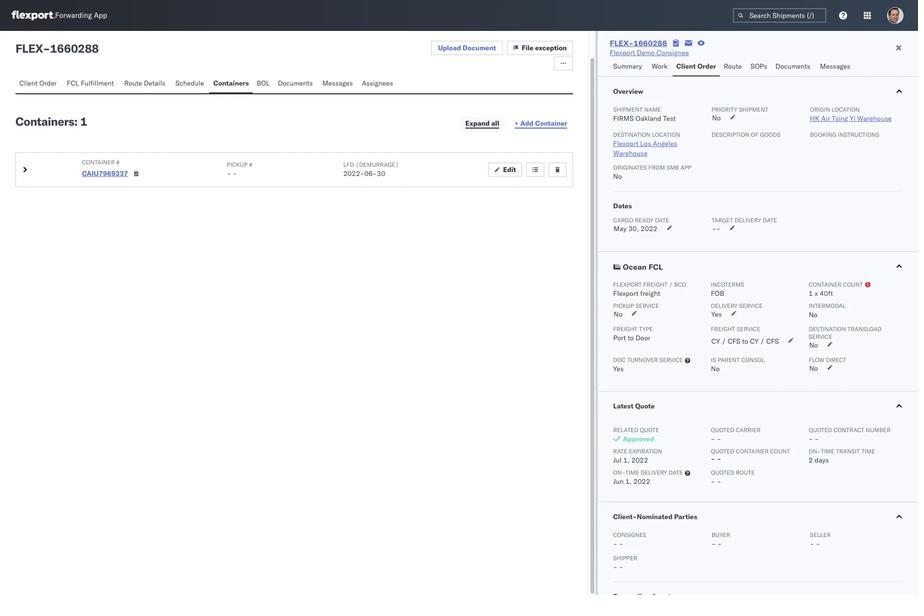 Task type: describe. For each thing, give the bounding box(es) containing it.
2022 for 1,
[[634, 477, 651, 486]]

assignees button
[[358, 74, 399, 93]]

firms
[[614, 114, 634, 123]]

exception
[[536, 44, 567, 52]]

0 horizontal spatial delivery
[[641, 469, 668, 476]]

quote
[[640, 426, 660, 434]]

expand
[[466, 119, 490, 128]]

transit
[[837, 448, 861, 455]]

date up "parties"
[[669, 469, 683, 476]]

1 horizontal spatial client order button
[[673, 58, 721, 76]]

route details
[[124, 79, 166, 88]]

route for route details
[[124, 79, 142, 88]]

incoterms
[[711, 281, 745, 288]]

forwarding app
[[55, 11, 107, 20]]

0 vertical spatial freight
[[644, 281, 668, 288]]

schedule
[[176, 79, 204, 88]]

incoterms fob
[[711, 281, 745, 298]]

client-nominated parties button
[[598, 502, 919, 531]]

edit button
[[489, 162, 523, 177]]

pickup for pickup # - -
[[227, 161, 248, 168]]

cy / cfs to cy / cfs
[[712, 337, 780, 346]]

flexport. image
[[12, 11, 55, 20]]

flexport inside flexport demo consignee "link"
[[610, 48, 636, 57]]

no down priority
[[713, 114, 721, 122]]

air
[[822, 114, 831, 123]]

1 horizontal spatial count
[[844, 281, 864, 288]]

booking
[[811, 131, 837, 138]]

on- for on-time transit time 2 days
[[809, 448, 822, 455]]

container inside button
[[535, 119, 568, 128]]

goods
[[761, 131, 781, 138]]

0 horizontal spatial client order button
[[15, 74, 63, 93]]

time for on-time transit time 2 days
[[822, 448, 835, 455]]

fulfillment
[[81, 79, 114, 88]]

door
[[636, 334, 651, 342]]

carrier
[[736, 426, 761, 434]]

x
[[815, 289, 819, 298]]

0 horizontal spatial fcl
[[67, 79, 79, 88]]

--
[[713, 224, 721, 233]]

expand all button
[[460, 116, 505, 131]]

0 horizontal spatial 1
[[80, 114, 87, 129]]

originates from smb app no
[[614, 164, 692, 181]]

1 horizontal spatial /
[[722, 337, 726, 346]]

quote
[[636, 402, 655, 411]]

parent
[[718, 356, 740, 364]]

warehouse inside origin location hk air tsing yi warehouse
[[858, 114, 892, 123]]

1 cy from the left
[[712, 337, 721, 346]]

Search Shipments (/) text field
[[734, 8, 827, 23]]

date for --
[[763, 217, 778, 224]]

is parent consol no
[[711, 356, 765, 373]]

jun 1, 2022
[[614, 477, 651, 486]]

client-
[[614, 513, 637, 521]]

1, inside quoted contract number - - rate expiration jul 1, 2022
[[624, 456, 630, 465]]

upload document
[[438, 44, 496, 52]]

all
[[492, 119, 500, 128]]

1 horizontal spatial yes
[[712, 310, 722, 319]]

nominated
[[637, 513, 673, 521]]

1 x 40ft
[[809, 289, 834, 298]]

to for door
[[628, 334, 634, 342]]

container #
[[82, 159, 120, 166]]

bol
[[257, 79, 270, 88]]

location for tsing
[[832, 106, 860, 113]]

2 horizontal spatial /
[[761, 337, 765, 346]]

count inside 'quoted container count - -'
[[771, 448, 791, 455]]

priority shipment
[[712, 106, 769, 113]]

messages for left messages "button"
[[323, 79, 353, 88]]

los
[[641, 139, 652, 148]]

of
[[751, 131, 759, 138]]

related
[[614, 426, 639, 434]]

assignees
[[362, 79, 393, 88]]

shipment
[[739, 106, 769, 113]]

quoted contract number - - rate expiration jul 1, 2022
[[614, 426, 891, 465]]

1 horizontal spatial messages button
[[817, 58, 856, 76]]

quoted for quoted container count - -
[[711, 448, 735, 455]]

2 cy from the left
[[751, 337, 759, 346]]

upload document button
[[432, 41, 503, 55]]

client for left client order button
[[19, 79, 38, 88]]

work button
[[648, 58, 673, 76]]

priority
[[712, 106, 738, 113]]

description of goods
[[712, 131, 781, 138]]

1 horizontal spatial delivery
[[735, 217, 762, 224]]

overview
[[614, 87, 644, 96]]

1 vertical spatial fcl
[[649, 262, 663, 272]]

delivery
[[711, 302, 738, 309]]

quoted for quoted contract number - - rate expiration jul 1, 2022
[[809, 426, 833, 434]]

no down pickup service
[[614, 310, 623, 319]]

client order for left client order button
[[19, 79, 57, 88]]

order for left client order button
[[39, 79, 57, 88]]

lfd
[[344, 161, 354, 168]]

oakland
[[636, 114, 662, 123]]

schedule button
[[172, 74, 210, 93]]

2022 inside quoted contract number - - rate expiration jul 1, 2022
[[632, 456, 649, 465]]

add
[[521, 119, 534, 128]]

description
[[712, 131, 750, 138]]

jun
[[614, 477, 624, 486]]

originates
[[614, 164, 647, 171]]

document
[[463, 44, 496, 52]]

pickup service
[[614, 302, 660, 309]]

client for client order button to the right
[[677, 62, 696, 71]]

flow direct
[[809, 356, 847, 364]]

file
[[522, 44, 534, 52]]

intermodal no
[[809, 302, 846, 319]]

overview button
[[598, 77, 919, 106]]

is
[[711, 356, 717, 364]]

consol
[[742, 356, 765, 364]]

bol button
[[253, 74, 274, 93]]

number
[[866, 426, 891, 434]]

jul
[[614, 456, 622, 465]]

flex-
[[610, 38, 634, 48]]

quoted for quoted route - -
[[711, 469, 735, 476]]

quoted route - -
[[711, 469, 755, 486]]

1 vertical spatial freight
[[641, 289, 661, 298]]

flex-1660288 link
[[610, 38, 668, 48]]

1 vertical spatial consignee
[[614, 531, 647, 539]]

container for container #
[[82, 159, 115, 166]]

dates
[[614, 202, 632, 210]]

route
[[736, 469, 755, 476]]

delivery service
[[711, 302, 763, 309]]

# for pickup # - -
[[249, 161, 252, 168]]

0 vertical spatial documents
[[776, 62, 811, 71]]

location for angeles
[[652, 131, 681, 138]]



Task type: locate. For each thing, give the bounding box(es) containing it.
ocean fcl button
[[598, 252, 919, 281]]

to down 'service'
[[743, 337, 749, 346]]

0 horizontal spatial freight
[[614, 325, 638, 333]]

time right transit at the right of page
[[862, 448, 876, 455]]

messages left the assignees
[[323, 79, 353, 88]]

0 horizontal spatial container
[[82, 159, 115, 166]]

client order button down flex at top left
[[15, 74, 63, 93]]

1 horizontal spatial 1
[[809, 289, 814, 298]]

consignee down "client-"
[[614, 531, 647, 539]]

/ down 'service'
[[761, 337, 765, 346]]

0 horizontal spatial location
[[652, 131, 681, 138]]

1660288 up flexport demo consignee
[[634, 38, 668, 48]]

doc
[[614, 356, 626, 364]]

order for client order button to the right
[[698, 62, 717, 71]]

0 vertical spatial client order
[[677, 62, 717, 71]]

documents right sops button
[[776, 62, 811, 71]]

1 freight from the left
[[614, 325, 638, 333]]

0 horizontal spatial route
[[124, 79, 142, 88]]

warehouse inside destination location flexport los angeles warehouse
[[614, 149, 648, 158]]

2 vertical spatial 2022
[[634, 477, 651, 486]]

target
[[712, 217, 734, 224]]

0 vertical spatial 1,
[[624, 456, 630, 465]]

latest
[[614, 402, 634, 411]]

service inside destination transload service
[[809, 333, 833, 340]]

quoted inside quoted contract number - - rate expiration jul 1, 2022
[[809, 426, 833, 434]]

freight down ocean fcl
[[644, 281, 668, 288]]

app inside forwarding app link
[[94, 11, 107, 20]]

0 vertical spatial order
[[698, 62, 717, 71]]

1
[[80, 114, 87, 129], [809, 289, 814, 298]]

/ inside flexport freight / bco flexport freight
[[670, 281, 673, 288]]

destination up los
[[614, 131, 651, 138]]

containers:
[[15, 114, 78, 129]]

flexport demo consignee
[[610, 48, 689, 57]]

1 horizontal spatial freight
[[711, 325, 736, 333]]

0 horizontal spatial documents
[[278, 79, 313, 88]]

0 vertical spatial location
[[832, 106, 860, 113]]

no inside intermodal no
[[809, 310, 818, 319]]

on-time delivery date
[[614, 469, 683, 476]]

0 horizontal spatial 1660288
[[50, 41, 99, 56]]

1 horizontal spatial client order
[[677, 62, 717, 71]]

1 horizontal spatial 1660288
[[634, 38, 668, 48]]

forwarding app link
[[12, 11, 107, 20]]

intermodal
[[809, 302, 846, 309]]

client right work "button"
[[677, 62, 696, 71]]

1, right jul
[[624, 456, 630, 465]]

1 vertical spatial route
[[124, 79, 142, 88]]

flexport left los
[[614, 139, 639, 148]]

documents button right bol
[[274, 74, 319, 93]]

0 vertical spatial consignee
[[657, 48, 689, 57]]

ocean
[[623, 262, 647, 272]]

fcl left fulfillment
[[67, 79, 79, 88]]

1 vertical spatial client
[[19, 79, 38, 88]]

0 vertical spatial delivery
[[735, 217, 762, 224]]

fcl right ocean
[[649, 262, 663, 272]]

route for route
[[724, 62, 742, 71]]

cy up "is"
[[712, 337, 721, 346]]

on-time transit time 2 days
[[809, 448, 876, 465]]

cy
[[712, 337, 721, 346], [751, 337, 759, 346]]

container for container count
[[809, 281, 842, 288]]

warehouse right 'yi'
[[858, 114, 892, 123]]

messages up origin
[[821, 62, 851, 71]]

quoted inside quoted carrier - -
[[711, 426, 735, 434]]

date for may 30, 2022
[[655, 217, 670, 224]]

messages button left the assignees
[[319, 74, 358, 93]]

messages for right messages "button"
[[821, 62, 851, 71]]

2 horizontal spatial time
[[862, 448, 876, 455]]

service right turnover
[[660, 356, 683, 364]]

client order button right work
[[673, 58, 721, 76]]

0 vertical spatial 2022
[[641, 224, 658, 233]]

2 vertical spatial container
[[809, 281, 842, 288]]

0 horizontal spatial on-
[[614, 469, 626, 476]]

client order right work "button"
[[677, 62, 717, 71]]

order left route button
[[698, 62, 717, 71]]

1 vertical spatial 2022
[[632, 456, 649, 465]]

order down the flex - 1660288
[[39, 79, 57, 88]]

route button
[[721, 58, 747, 76]]

port
[[614, 334, 626, 342]]

client order button
[[673, 58, 721, 76], [15, 74, 63, 93]]

consignee up work
[[657, 48, 689, 57]]

route left 'sops'
[[724, 62, 742, 71]]

consignee
[[657, 48, 689, 57], [614, 531, 647, 539]]

quoted inside 'quoted container count - -'
[[711, 448, 735, 455]]

0 horizontal spatial consignee
[[614, 531, 647, 539]]

location up the hk air tsing yi warehouse 'link'
[[832, 106, 860, 113]]

target delivery date
[[712, 217, 778, 224]]

on- for on-time delivery date
[[614, 469, 626, 476]]

0 horizontal spatial cy
[[712, 337, 721, 346]]

container right add
[[535, 119, 568, 128]]

freight down delivery on the bottom of page
[[711, 325, 736, 333]]

1 vertical spatial container
[[82, 159, 115, 166]]

related quote
[[614, 426, 660, 434]]

location inside origin location hk air tsing yi warehouse
[[832, 106, 860, 113]]

delivery down the expiration
[[641, 469, 668, 476]]

# inside 'pickup # - -'
[[249, 161, 252, 168]]

1 horizontal spatial app
[[681, 164, 692, 171]]

on- up '2'
[[809, 448, 822, 455]]

summary
[[614, 62, 642, 71]]

messages
[[821, 62, 851, 71], [323, 79, 353, 88]]

freight up port
[[614, 325, 638, 333]]

sops button
[[747, 58, 772, 76]]

0 vertical spatial fcl
[[67, 79, 79, 88]]

location up angeles
[[652, 131, 681, 138]]

0 vertical spatial count
[[844, 281, 864, 288]]

test
[[664, 114, 676, 123]]

1 horizontal spatial destination
[[809, 325, 847, 333]]

0 horizontal spatial #
[[116, 159, 120, 166]]

flexport up pickup service
[[614, 289, 639, 298]]

freight up pickup service
[[641, 289, 661, 298]]

0 horizontal spatial warehouse
[[614, 149, 648, 158]]

1 right containers:
[[80, 114, 87, 129]]

sops
[[751, 62, 768, 71]]

2022 down the expiration
[[632, 456, 649, 465]]

# for container #
[[116, 159, 120, 166]]

type
[[639, 325, 653, 333]]

30,
[[629, 224, 639, 233]]

1 vertical spatial count
[[771, 448, 791, 455]]

expiration
[[629, 448, 663, 455]]

0 vertical spatial pickup
[[227, 161, 248, 168]]

0 vertical spatial route
[[724, 62, 742, 71]]

1 horizontal spatial route
[[724, 62, 742, 71]]

no inside is parent consol no
[[711, 365, 720, 373]]

contract
[[834, 426, 865, 434]]

0 vertical spatial warehouse
[[858, 114, 892, 123]]

freight inside freight type port to door
[[614, 325, 638, 333]]

1 vertical spatial messages
[[323, 79, 353, 88]]

containers
[[213, 79, 249, 88]]

container up the 40ft
[[809, 281, 842, 288]]

1 horizontal spatial pickup
[[614, 302, 634, 309]]

expand all
[[466, 119, 500, 128]]

1 horizontal spatial documents button
[[772, 58, 817, 76]]

messages button up origin
[[817, 58, 856, 76]]

fcl
[[67, 79, 79, 88], [649, 262, 663, 272]]

app right smb
[[681, 164, 692, 171]]

quoted carrier - -
[[711, 426, 761, 443]]

cy down 'service'
[[751, 337, 759, 346]]

0 vertical spatial app
[[94, 11, 107, 20]]

yes down doc
[[614, 365, 624, 373]]

0 horizontal spatial to
[[628, 334, 634, 342]]

flexport down the flex-
[[610, 48, 636, 57]]

flex - 1660288
[[15, 41, 99, 56]]

+ add container button
[[509, 116, 574, 131]]

1 vertical spatial documents
[[278, 79, 313, 88]]

no down the intermodal
[[809, 310, 818, 319]]

client order down flex at top left
[[19, 79, 57, 88]]

0 horizontal spatial time
[[626, 469, 639, 476]]

1 horizontal spatial to
[[743, 337, 749, 346]]

06-
[[365, 169, 377, 178]]

1 vertical spatial destination
[[809, 325, 847, 333]]

seller
[[811, 531, 831, 539]]

1 vertical spatial client order
[[19, 79, 57, 88]]

0 vertical spatial yes
[[712, 310, 722, 319]]

service down flexport freight / bco flexport freight
[[636, 302, 660, 309]]

destination inside destination location flexport los angeles warehouse
[[614, 131, 651, 138]]

quoted for quoted carrier - -
[[711, 426, 735, 434]]

0 horizontal spatial messages button
[[319, 74, 358, 93]]

0 horizontal spatial yes
[[614, 365, 624, 373]]

flexport down ocean
[[614, 281, 642, 288]]

1 horizontal spatial client
[[677, 62, 696, 71]]

time for on-time delivery date
[[626, 469, 639, 476]]

0 vertical spatial container
[[535, 119, 568, 128]]

/
[[670, 281, 673, 288], [722, 337, 726, 346], [761, 337, 765, 346]]

0 horizontal spatial documents button
[[274, 74, 319, 93]]

1 horizontal spatial cy
[[751, 337, 759, 346]]

1660288 down forwarding
[[50, 41, 99, 56]]

cargo ready date
[[614, 217, 670, 224]]

time up days at the bottom of the page
[[822, 448, 835, 455]]

no up flow
[[810, 341, 819, 350]]

details
[[144, 79, 166, 88]]

file exception
[[522, 44, 567, 52]]

direct
[[827, 356, 847, 364]]

2022 down on-time delivery date on the right bottom
[[634, 477, 651, 486]]

route details button
[[120, 74, 172, 93]]

0 horizontal spatial /
[[670, 281, 673, 288]]

flex-1660288
[[610, 38, 668, 48]]

route left details
[[124, 79, 142, 88]]

1 vertical spatial on-
[[614, 469, 626, 476]]

instructions
[[839, 131, 880, 138]]

1 horizontal spatial consignee
[[657, 48, 689, 57]]

yi
[[850, 114, 856, 123]]

0 horizontal spatial count
[[771, 448, 791, 455]]

client
[[677, 62, 696, 71], [19, 79, 38, 88]]

service up 'service'
[[740, 302, 763, 309]]

2022
[[641, 224, 658, 233], [632, 456, 649, 465], [634, 477, 651, 486]]

quoted inside quoted route - -
[[711, 469, 735, 476]]

1 vertical spatial location
[[652, 131, 681, 138]]

0 vertical spatial client
[[677, 62, 696, 71]]

0 horizontal spatial pickup
[[227, 161, 248, 168]]

quoted down quoted carrier - -
[[711, 448, 735, 455]]

2 freight from the left
[[711, 325, 736, 333]]

messages button
[[817, 58, 856, 76], [319, 74, 358, 93]]

service up flow
[[809, 333, 833, 340]]

app right forwarding
[[94, 11, 107, 20]]

1 vertical spatial 1,
[[626, 477, 632, 486]]

pickup inside 'pickup # - -'
[[227, 161, 248, 168]]

0 horizontal spatial order
[[39, 79, 57, 88]]

0 horizontal spatial app
[[94, 11, 107, 20]]

date right ready
[[655, 217, 670, 224]]

quoted left route
[[711, 469, 735, 476]]

destination for flexport
[[614, 131, 651, 138]]

to for cy
[[743, 337, 749, 346]]

0 horizontal spatial messages
[[323, 79, 353, 88]]

container up caiu7969337 button on the top of page
[[82, 159, 115, 166]]

quoted left contract
[[809, 426, 833, 434]]

time up jun 1, 2022
[[626, 469, 639, 476]]

destination inside destination transload service
[[809, 325, 847, 333]]

2 cfs from the left
[[767, 337, 780, 346]]

freight
[[614, 325, 638, 333], [711, 325, 736, 333]]

flex
[[15, 41, 43, 56]]

client order for client order button to the right
[[677, 62, 717, 71]]

1 vertical spatial pickup
[[614, 302, 634, 309]]

documents button right 'sops'
[[772, 58, 817, 76]]

consignee - -
[[614, 531, 647, 548]]

work
[[652, 62, 668, 71]]

containers button
[[210, 74, 253, 93]]

shipment
[[614, 106, 643, 113]]

location
[[832, 106, 860, 113], [652, 131, 681, 138]]

0 horizontal spatial cfs
[[728, 337, 741, 346]]

0 horizontal spatial client
[[19, 79, 38, 88]]

1 horizontal spatial warehouse
[[858, 114, 892, 123]]

2022 for 30,
[[641, 224, 658, 233]]

fcl fulfillment
[[67, 79, 114, 88]]

to inside freight type port to door
[[628, 334, 634, 342]]

fob
[[711, 289, 725, 298]]

summary button
[[610, 58, 648, 76]]

no inside the originates from smb app no
[[614, 172, 622, 181]]

destination for service
[[809, 325, 847, 333]]

1 vertical spatial 1
[[809, 289, 814, 298]]

date
[[655, 217, 670, 224], [763, 217, 778, 224], [669, 469, 683, 476]]

on- up jun
[[614, 469, 626, 476]]

service
[[636, 302, 660, 309], [740, 302, 763, 309], [809, 333, 833, 340], [660, 356, 683, 364]]

yes down delivery on the bottom of page
[[712, 310, 722, 319]]

flexport inside destination location flexport los angeles warehouse
[[614, 139, 639, 148]]

approved
[[623, 435, 655, 443]]

0 vertical spatial on-
[[809, 448, 822, 455]]

count up the intermodal
[[844, 281, 864, 288]]

1 horizontal spatial container
[[535, 119, 568, 128]]

to right port
[[628, 334, 634, 342]]

1 horizontal spatial location
[[832, 106, 860, 113]]

1, right jun
[[626, 477, 632, 486]]

0 vertical spatial 1
[[80, 114, 87, 129]]

on- inside on-time transit time 2 days
[[809, 448, 822, 455]]

booking instructions
[[811, 131, 880, 138]]

40ft
[[820, 289, 834, 298]]

2022 down ready
[[641, 224, 658, 233]]

/ left bco
[[670, 281, 673, 288]]

flexport freight / bco flexport freight
[[614, 281, 687, 298]]

buyer - -
[[712, 531, 731, 548]]

documents right the bol button
[[278, 79, 313, 88]]

1 horizontal spatial documents
[[776, 62, 811, 71]]

warehouse up originates at the right of the page
[[614, 149, 648, 158]]

quoted left carrier
[[711, 426, 735, 434]]

pickup # - -
[[227, 161, 252, 178]]

2 horizontal spatial container
[[809, 281, 842, 288]]

0 horizontal spatial destination
[[614, 131, 651, 138]]

1 horizontal spatial messages
[[821, 62, 851, 71]]

1 cfs from the left
[[728, 337, 741, 346]]

freight service
[[711, 325, 761, 333]]

edit
[[503, 165, 516, 174]]

date right target
[[763, 217, 778, 224]]

1 horizontal spatial on-
[[809, 448, 822, 455]]

freight for freight type port to door
[[614, 325, 638, 333]]

client down flex at top left
[[19, 79, 38, 88]]

pickup for pickup service
[[614, 302, 634, 309]]

1 vertical spatial yes
[[614, 365, 624, 373]]

latest quote
[[614, 402, 655, 411]]

count right container
[[771, 448, 791, 455]]

app inside the originates from smb app no
[[681, 164, 692, 171]]

transload
[[848, 325, 882, 333]]

1 horizontal spatial time
[[822, 448, 835, 455]]

1660288
[[634, 38, 668, 48], [50, 41, 99, 56]]

0 vertical spatial destination
[[614, 131, 651, 138]]

doc turnover service
[[614, 356, 683, 364]]

on-
[[809, 448, 822, 455], [614, 469, 626, 476]]

1 horizontal spatial cfs
[[767, 337, 780, 346]]

location inside destination location flexport los angeles warehouse
[[652, 131, 681, 138]]

freight for freight service
[[711, 325, 736, 333]]

consignee inside "link"
[[657, 48, 689, 57]]

1 vertical spatial delivery
[[641, 469, 668, 476]]

1 left x
[[809, 289, 814, 298]]

time
[[822, 448, 835, 455], [862, 448, 876, 455], [626, 469, 639, 476]]

#
[[116, 159, 120, 166], [249, 161, 252, 168]]

delivery right target
[[735, 217, 762, 224]]

1 horizontal spatial #
[[249, 161, 252, 168]]

destination down intermodal no
[[809, 325, 847, 333]]

2022-
[[344, 169, 365, 178]]

(demurrage)
[[356, 161, 399, 168]]

warehouse
[[858, 114, 892, 123], [614, 149, 648, 158]]

no down originates at the right of the page
[[614, 172, 622, 181]]

/ down the freight service
[[722, 337, 726, 346]]

lfd (demurrage) 2022-06-30
[[344, 161, 399, 178]]

no down "is"
[[711, 365, 720, 373]]

no down flow
[[810, 364, 819, 373]]

caiu7969337 button
[[82, 169, 128, 178]]



Task type: vqa. For each thing, say whether or not it's contained in the screenshot.


